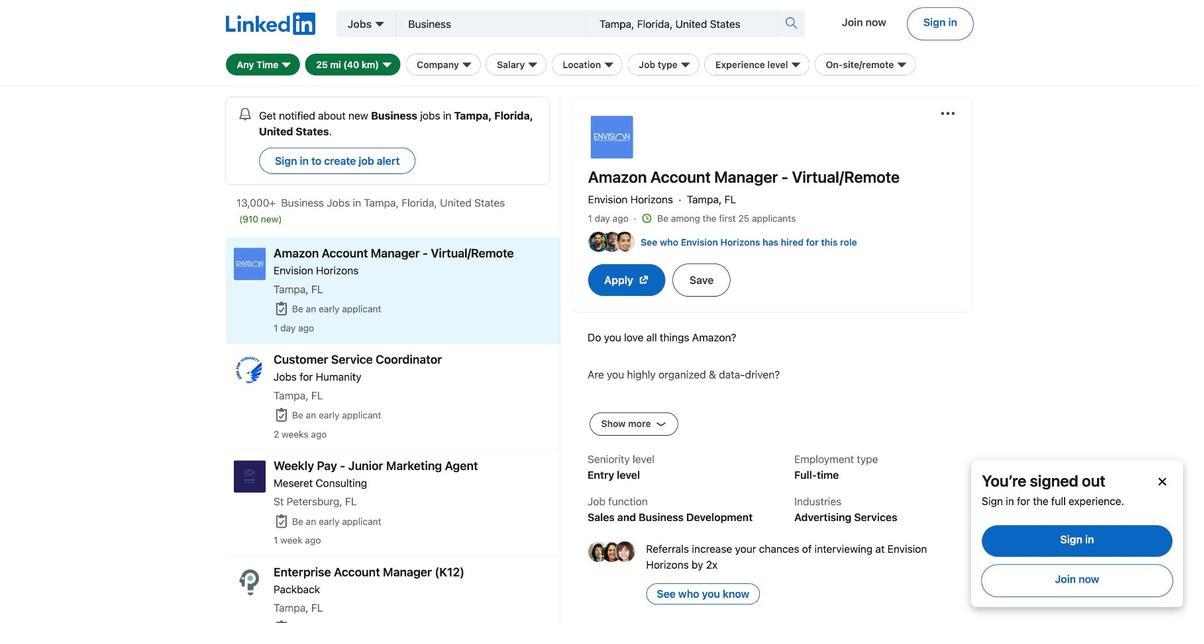 Task type: vqa. For each thing, say whether or not it's contained in the screenshot.
Dismiss job icon
no



Task type: locate. For each thing, give the bounding box(es) containing it.
primary element
[[226, 0, 973, 50]]

2 svg image from the top
[[274, 514, 290, 530]]

Location search field
[[598, 17, 757, 31]]

envision horizons image
[[588, 113, 636, 161]]

0 vertical spatial svg image
[[274, 408, 290, 423]]

1 svg image from the top
[[274, 408, 290, 423]]

Search job titles or companies search field
[[407, 17, 566, 31]]

main content
[[226, 97, 561, 624]]

dialog
[[971, 461, 1183, 608]]

1 vertical spatial svg image
[[274, 514, 290, 530]]

None search field
[[396, 11, 805, 37]]

svg image
[[639, 275, 649, 285], [274, 301, 290, 317], [274, 620, 290, 624]]

svg image
[[274, 408, 290, 423], [274, 514, 290, 530]]



Task type: describe. For each thing, give the bounding box(es) containing it.
1 vertical spatial svg image
[[274, 301, 290, 317]]

0 vertical spatial svg image
[[639, 275, 649, 285]]

clock image
[[642, 213, 652, 224]]

2 vertical spatial svg image
[[274, 620, 290, 624]]



